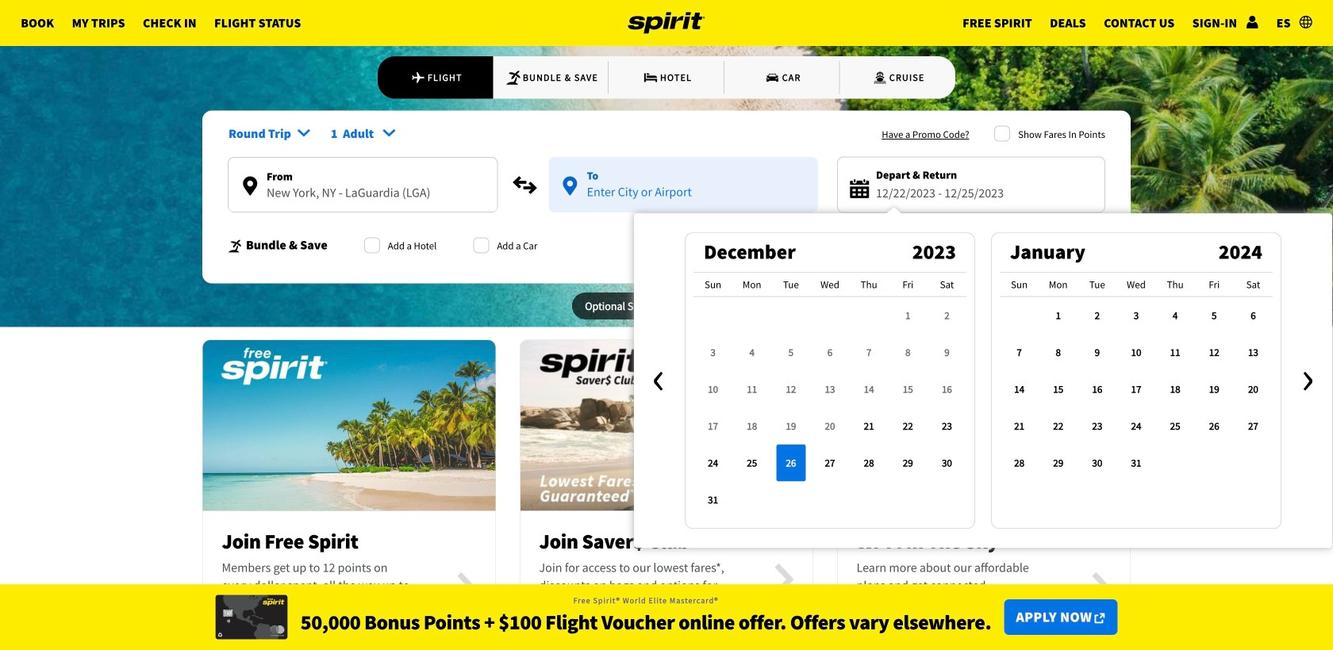 Task type: describe. For each thing, give the bounding box(es) containing it.
10 weekday element from the left
[[1078, 272, 1117, 297]]

1 grid from the left
[[694, 272, 967, 519]]

1 horizontal spatial enter city or airport text field
[[549, 184, 818, 211]]

cruise icon image
[[872, 70, 888, 86]]

logo image
[[628, 0, 705, 46]]

12 weekday element from the left
[[1156, 272, 1195, 297]]

2 weekday element from the left
[[733, 272, 772, 297]]

hotel icon image
[[643, 70, 659, 86]]

13 weekday element from the left
[[1195, 272, 1234, 297]]

dates field
[[876, 183, 1092, 203]]

map marker alt image for the rightmost enter city or airport text field
[[563, 177, 577, 196]]

2 grid from the left
[[1000, 272, 1273, 482]]

0 horizontal spatial enter city or airport text field
[[229, 185, 497, 212]]

user image
[[1246, 15, 1259, 28]]

global image
[[1300, 15, 1313, 28]]



Task type: locate. For each thing, give the bounding box(es) containing it.
cell
[[772, 445, 811, 482]]

1 weekday element from the left
[[694, 272, 733, 297]]

free_spirit_image image
[[203, 332, 496, 520]]

3 weekday element from the left
[[772, 272, 811, 297]]

map marker alt image right 'swap airports' image
[[563, 177, 577, 196]]

car icon image
[[765, 70, 781, 86]]

grid
[[694, 272, 967, 519], [1000, 272, 1273, 482]]

map marker alt image
[[243, 177, 257, 196], [563, 177, 577, 196]]

swap airports image
[[512, 173, 538, 198]]

7 weekday element from the left
[[928, 272, 967, 297]]

14 weekday element from the left
[[1234, 272, 1273, 297]]

0 horizontal spatial grid
[[694, 272, 967, 519]]

calendar image
[[850, 179, 869, 198]]

map marker alt image up bundle and save icon
[[243, 177, 257, 196]]

1 map marker alt image from the left
[[243, 177, 257, 196]]

1 horizontal spatial map marker alt image
[[563, 177, 577, 196]]

0 horizontal spatial map marker alt image
[[243, 177, 257, 196]]

1 horizontal spatial grid
[[1000, 272, 1273, 482]]

map marker alt image for enter city or airport text field to the left
[[243, 177, 257, 196]]

6 weekday element from the left
[[889, 272, 928, 297]]

8 weekday element from the left
[[1000, 272, 1039, 297]]

2 map marker alt image from the left
[[563, 177, 577, 196]]

5 weekday element from the left
[[850, 272, 889, 297]]

Enter City or Airport text field
[[549, 184, 818, 211], [229, 185, 497, 212]]

wifi image image
[[838, 332, 1131, 520]]

9 weekday element from the left
[[1039, 272, 1078, 297]]

11 weekday element from the left
[[1117, 272, 1156, 297]]

savers_club_image image
[[521, 332, 813, 520]]

external links may not meet accessibility requirements. image
[[1095, 614, 1105, 624]]

world elite image
[[216, 596, 288, 640]]

4 weekday element from the left
[[811, 272, 850, 297]]

bundle and save icon image
[[228, 239, 243, 254]]

flight icon image
[[411, 70, 426, 86]]

weekday element
[[694, 272, 733, 297], [733, 272, 772, 297], [772, 272, 811, 297], [811, 272, 850, 297], [850, 272, 889, 297], [889, 272, 928, 297], [928, 272, 967, 297], [1000, 272, 1039, 297], [1039, 272, 1078, 297], [1078, 272, 1117, 297], [1117, 272, 1156, 297], [1156, 272, 1195, 297], [1195, 272, 1234, 297], [1234, 272, 1273, 297]]

vacation icon image
[[505, 70, 521, 86]]



Task type: vqa. For each thing, say whether or not it's contained in the screenshot.
the rightmost Enter City Or Airport text field's "map marker alt" image
no



